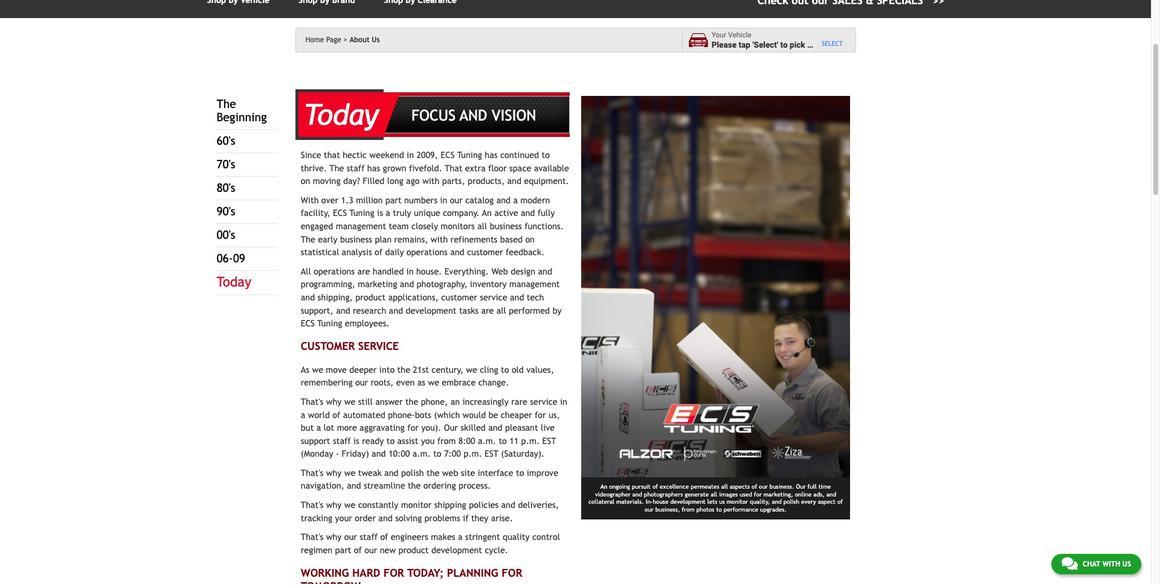 Task type: vqa. For each thing, say whether or not it's contained in the screenshot.
old
yes



Task type: locate. For each thing, give the bounding box(es) containing it.
engaged
[[301, 221, 333, 231]]

1 why from the top
[[326, 397, 342, 407]]

chat with us link
[[1051, 555, 1141, 575]]

has
[[485, 150, 498, 160], [367, 163, 380, 173]]

monitor up performance
[[727, 499, 748, 506]]

0 horizontal spatial from
[[437, 436, 456, 446]]

the up 60's link
[[217, 97, 236, 111]]

2 vertical spatial staff
[[360, 532, 378, 543]]

0 vertical spatial management
[[336, 221, 386, 231]]

1 horizontal spatial tuning
[[349, 208, 374, 218]]

1 horizontal spatial a.m.
[[478, 436, 496, 446]]

est
[[542, 436, 556, 446], [485, 449, 498, 459]]

0 vertical spatial is
[[377, 208, 383, 218]]

1 horizontal spatial is
[[377, 208, 383, 218]]

for
[[535, 410, 546, 420], [407, 423, 419, 433], [754, 492, 762, 498], [383, 567, 404, 580], [502, 567, 522, 580]]

09
[[233, 252, 245, 265]]

0 horizontal spatial monitor
[[401, 500, 432, 511]]

customer
[[301, 340, 355, 353]]

employees.
[[345, 318, 389, 329]]

1 vertical spatial has
[[367, 163, 380, 173]]

staff inside that's why we still answer the phone, an increasingly rare service in a world of       automated phone-bots (which would be cheaper for us, but a lot more aggravating for you).       our skilled and pleasant live support staff is ready to assist you from 8:00 a.m. to       11 p.m. est (monday - friday) and 10:00 a.m. to 7:00 p.m. est (saturday).
[[333, 436, 351, 446]]

we inside the that's why we tweak and polish the web site interface to improve navigation, and streamline       the ordering process.
[[344, 468, 355, 478]]

1 horizontal spatial from
[[682, 507, 695, 513]]

0 horizontal spatial tuning
[[317, 318, 342, 329]]

select
[[822, 40, 843, 47]]

0 horizontal spatial a.m.
[[412, 449, 431, 459]]

a.m. down skilled
[[478, 436, 496, 446]]

is down million
[[377, 208, 383, 218]]

today down the 06-09 link
[[217, 274, 251, 290]]

product down engineers
[[398, 545, 429, 556]]

why inside the that's why we tweak and polish the web site interface to improve navigation, and streamline       the ordering process.
[[326, 468, 342, 478]]

1 vertical spatial with
[[431, 234, 448, 244]]

of up used
[[752, 484, 757, 491]]

1 vertical spatial the
[[330, 163, 344, 173]]

0 horizontal spatial part
[[335, 545, 351, 556]]

0 vertical spatial from
[[437, 436, 456, 446]]

1 vertical spatial is
[[353, 436, 359, 446]]

order
[[355, 513, 376, 524]]

1 vertical spatial staff
[[333, 436, 351, 446]]

00's link
[[217, 229, 235, 242]]

development down generate
[[670, 499, 706, 506]]

and down applications,
[[389, 305, 403, 316]]

site
[[461, 468, 475, 478]]

polish inside an ongoing pursuit of excellence permeates all aspects of our business. our full time videographer and photographers generate all images used for marketing, online ads, and collateral materials. in-house development lets us monitor quality, and polish every aspect of our business, from photos to performance upgrades.
[[783, 499, 799, 506]]

all inside with over 1.3 million part numbers in our catalog and a modern facility, ecs tuning is a truly       unique company. an active and fully engaged management team closely monitors all business       functions. the early business plan remains, with refinements based on statistical analysis       of daily operations and customer feedback.
[[477, 221, 487, 231]]

0 vertical spatial staff
[[347, 163, 365, 173]]

that's for that's why we tweak and polish the web site interface to improve navigation, and streamline       the ordering process.
[[301, 468, 323, 478]]

world
[[308, 410, 330, 420]]

1 vertical spatial product
[[398, 545, 429, 556]]

business,
[[655, 507, 680, 513]]

1 vertical spatial est
[[485, 449, 498, 459]]

of inside that's why we still answer the phone, an increasingly rare service in a world of       automated phone-bots (which would be cheaper for us, but a lot more aggravating for you).       our skilled and pleasant live support staff is ready to assist you from 8:00 a.m. to       11 p.m. est (monday - friday) and 10:00 a.m. to 7:00 p.m. est (saturday).
[[332, 410, 340, 420]]

with down fivefold.
[[422, 176, 439, 186]]

parts,
[[442, 176, 465, 186]]

to up 'available'
[[542, 150, 550, 160]]

operations
[[407, 247, 448, 257], [314, 266, 355, 277]]

of down "plan"
[[375, 247, 383, 257]]

0 horizontal spatial our
[[444, 423, 458, 433]]

more
[[337, 423, 357, 433]]

and down space
[[507, 176, 521, 186]]

and down marketing,
[[772, 499, 782, 506]]

are right tasks
[[481, 305, 494, 316]]

service inside all operations are handled in house. everything. web design and programming, marketing       and photography, inventory management and shipping, product applications, customer service       and tech support, and research and development tasks are all performed by ecs tuning employees.
[[480, 292, 507, 303]]

our inside that's why we still answer the phone, an increasingly rare service in a world of       automated phone-bots (which would be cheaper for us, but a lot more aggravating for you).       our skilled and pleasant live support staff is ready to assist you from 8:00 a.m. to       11 p.m. est (monday - friday) and 10:00 a.m. to 7:00 p.m. est (saturday).
[[444, 423, 458, 433]]

our up online
[[796, 484, 806, 491]]

tuning inside with over 1.3 million part numbers in our catalog and a modern facility, ecs tuning is a truly       unique company. an active and fully engaged management team closely monitors all business       functions. the early business plan remains, with refinements based on statistical analysis       of daily operations and customer feedback.
[[349, 208, 374, 218]]

today;
[[407, 567, 444, 580]]

customer inside all operations are handled in house. everything. web design and programming, marketing       and photography, inventory management and shipping, product applications, customer service       and tech support, and research and development tasks are all performed by ecs tuning employees.
[[441, 292, 477, 303]]

today up 'that'
[[304, 98, 378, 132]]

and up applications,
[[400, 279, 414, 290]]

of up 'lot'
[[332, 410, 340, 420]]

0 vertical spatial a.m.
[[478, 436, 496, 446]]

why inside that's why we still answer the phone, an increasingly rare service in a world of       automated phone-bots (which would be cheaper for us, but a lot more aggravating for you).       our skilled and pleasant live support staff is ready to assist you from 8:00 a.m. to       11 p.m. est (monday - friday) and 10:00 a.m. to 7:00 p.m. est (saturday).
[[326, 397, 342, 407]]

our inside with over 1.3 million part numbers in our catalog and a modern facility, ecs tuning is a truly       unique company. an active and fully engaged management team closely monitors all business       functions. the early business plan remains, with refinements based on statistical analysis       of daily operations and customer feedback.
[[450, 195, 463, 205]]

3 that's from the top
[[301, 500, 323, 511]]

that's inside that's why we constantly monitor shipping policies and deliveries, tracking your order       and solving problems if they arise.
[[301, 500, 323, 511]]

customer service
[[301, 340, 399, 353]]

the inside the beginning
[[217, 97, 236, 111]]

an inside with over 1.3 million part numbers in our catalog and a modern facility, ecs tuning is a truly       unique company. an active and fully engaged management team closely monitors all business       functions. the early business plan remains, with refinements based on statistical analysis       of daily operations and customer feedback.
[[482, 208, 492, 218]]

a inside your vehicle please tap 'select' to pick a vehicle
[[807, 40, 812, 49]]

in-
[[646, 499, 653, 506]]

weekend
[[369, 150, 404, 160]]

service up us,
[[530, 397, 557, 407]]

why up world
[[326, 397, 342, 407]]

0 horizontal spatial the
[[217, 97, 236, 111]]

1 vertical spatial operations
[[314, 266, 355, 277]]

ecs inside all operations are handled in house. everything. web design and programming, marketing       and photography, inventory management and shipping, product applications, customer service       and tech support, and research and development tasks are all performed by ecs tuning employees.
[[301, 318, 315, 329]]

the up phone-
[[405, 397, 418, 407]]

management inside with over 1.3 million part numbers in our catalog and a modern facility, ecs tuning is a truly       unique company. an active and fully engaged management team closely monitors all business       functions. the early business plan remains, with refinements based on statistical analysis       of daily operations and customer feedback.
[[336, 221, 386, 231]]

0 vertical spatial est
[[542, 436, 556, 446]]

0 vertical spatial product
[[355, 292, 386, 303]]

part up the truly
[[385, 195, 402, 205]]

1 vertical spatial management
[[509, 279, 560, 290]]

a up but
[[301, 410, 305, 420]]

1 horizontal spatial our
[[796, 484, 806, 491]]

our down deeper
[[355, 378, 368, 388]]

2 horizontal spatial the
[[330, 163, 344, 173]]

all operations are handled in house. everything. web design and programming, marketing       and photography, inventory management and shipping, product applications, customer service       and tech support, and research and development tasks are all performed by ecs tuning employees.
[[301, 266, 562, 329]]

to left pick
[[780, 40, 788, 49]]

1 horizontal spatial us
[[1122, 561, 1131, 569]]

tomorrow
[[301, 581, 361, 585]]

and down be
[[488, 423, 502, 433]]

remembering
[[301, 378, 353, 388]]

1 horizontal spatial today
[[304, 98, 378, 132]]

we inside that's why we constantly monitor shipping policies and deliveries, tracking your order       and solving problems if they arise.
[[344, 500, 355, 511]]

a left 'lot'
[[316, 423, 321, 433]]

0 vertical spatial an
[[482, 208, 492, 218]]

ecs down support,
[[301, 318, 315, 329]]

1 horizontal spatial operations
[[407, 247, 448, 257]]

2009,
[[417, 150, 438, 160]]

to left the old
[[501, 365, 509, 375]]

aspects
[[730, 484, 750, 491]]

1 vertical spatial our
[[796, 484, 806, 491]]

with inside since that hectic weekend in 2009, ecs tuning has continued to thrive. the staff has grown       fivefold. that extra floor space available on moving day? filled long ago with parts,       products, and equipment.
[[422, 176, 439, 186]]

1 horizontal spatial ecs
[[333, 208, 347, 218]]

1 horizontal spatial management
[[509, 279, 560, 290]]

a up active
[[513, 195, 518, 205]]

our down in-
[[645, 507, 654, 513]]

ecs up the that
[[441, 150, 455, 160]]

is
[[377, 208, 383, 218], [353, 436, 359, 446]]

the up ordering
[[427, 468, 440, 478]]

on inside since that hectic weekend in 2009, ecs tuning has continued to thrive. the staff has grown       fivefold. that extra floor space available on moving day? filled long ago with parts,       products, and equipment.
[[301, 176, 310, 186]]

1 horizontal spatial an
[[600, 484, 607, 491]]

tuning inside all operations are handled in house. everything. web design and programming, marketing       and photography, inventory management and shipping, product applications, customer service       and tech support, and research and development tasks are all performed by ecs tuning employees.
[[317, 318, 342, 329]]

is inside with over 1.3 million part numbers in our catalog and a modern facility, ecs tuning is a truly       unique company. an active and fully engaged management team closely monitors all business       functions. the early business plan remains, with refinements based on statistical analysis       of daily operations and customer feedback.
[[377, 208, 383, 218]]

in left the 2009,
[[407, 150, 414, 160]]

0 vertical spatial the
[[217, 97, 236, 111]]

development down makes
[[431, 545, 482, 556]]

1 horizontal spatial on
[[525, 234, 535, 244]]

0 vertical spatial on
[[301, 176, 310, 186]]

0 vertical spatial polish
[[401, 468, 424, 478]]

why for constantly
[[326, 500, 342, 511]]

shipping,
[[318, 292, 353, 303]]

0 vertical spatial our
[[444, 423, 458, 433]]

1 horizontal spatial business
[[490, 221, 522, 231]]

operations inside with over 1.3 million part numbers in our catalog and a modern facility, ecs tuning is a truly       unique company. an active and fully engaged management team closely monitors all business       functions. the early business plan remains, with refinements based on statistical analysis       of daily operations and customer feedback.
[[407, 247, 448, 257]]

floor
[[488, 163, 507, 173]]

1 vertical spatial development
[[670, 499, 706, 506]]

1 horizontal spatial the
[[301, 234, 315, 244]]

0 vertical spatial has
[[485, 150, 498, 160]]

0 vertical spatial with
[[422, 176, 439, 186]]

to inside your vehicle please tap 'select' to pick a vehicle
[[780, 40, 788, 49]]

1 horizontal spatial p.m.
[[521, 436, 540, 446]]

product
[[355, 292, 386, 303], [398, 545, 429, 556]]

staff inside since that hectic weekend in 2009, ecs tuning has continued to thrive. the staff has grown       fivefold. that extra floor space available on moving day? filled long ago with parts,       products, and equipment.
[[347, 163, 365, 173]]

our down (which
[[444, 423, 458, 433]]

0 horizontal spatial an
[[482, 208, 492, 218]]

that's inside that's why we still answer the phone, an increasingly rare service in a world of       automated phone-bots (which would be cheaper for us, but a lot more aggravating for you).       our skilled and pleasant live support staff is ready to assist you from 8:00 a.m. to       11 p.m. est (monday - friday) and 10:00 a.m. to 7:00 p.m. est (saturday).
[[301, 397, 323, 407]]

1 vertical spatial part
[[335, 545, 351, 556]]

about
[[350, 36, 370, 44]]

business.
[[770, 484, 794, 491]]

marketing,
[[764, 492, 793, 498]]

60's
[[217, 134, 235, 148]]

is up the friday)
[[353, 436, 359, 446]]

company.
[[443, 208, 480, 218]]

1 vertical spatial polish
[[783, 499, 799, 506]]

arise.
[[491, 513, 513, 524]]

0 vertical spatial service
[[480, 292, 507, 303]]

of up photographers
[[653, 484, 658, 491]]

regimen
[[301, 545, 332, 556]]

to inside the that's why we tweak and polish the web site interface to improve navigation, and streamline       the ordering process.
[[516, 468, 524, 478]]

that's up tracking
[[301, 500, 323, 511]]

1 vertical spatial us
[[1122, 561, 1131, 569]]

1 vertical spatial an
[[600, 484, 607, 491]]

2 vertical spatial ecs
[[301, 318, 315, 329]]

(monday
[[301, 449, 333, 459]]

11
[[509, 436, 519, 446]]

operations up programming,
[[314, 266, 355, 277]]

1 vertical spatial customer
[[441, 292, 477, 303]]

1 horizontal spatial service
[[530, 397, 557, 407]]

polish
[[401, 468, 424, 478], [783, 499, 799, 506]]

all up images
[[721, 484, 728, 491]]

vision
[[492, 107, 536, 125]]

photographers
[[644, 492, 683, 498]]

from left photos
[[682, 507, 695, 513]]

0 horizontal spatial operations
[[314, 266, 355, 277]]

21st
[[413, 365, 429, 375]]

our up quality,
[[759, 484, 768, 491]]

of
[[375, 247, 383, 257], [332, 410, 340, 420], [653, 484, 658, 491], [752, 484, 757, 491], [837, 499, 843, 506], [380, 532, 388, 543], [354, 545, 362, 556]]

2 vertical spatial the
[[301, 234, 315, 244]]

that's inside that's why our staff of engineers makes a stringent quality control regimen part of our new product development cycle.
[[301, 532, 323, 543]]

part inside with over 1.3 million part numbers in our catalog and a modern facility, ecs tuning is a truly       unique company. an active and fully engaged management team closely monitors all business       functions. the early business plan remains, with refinements based on statistical analysis       of daily operations and customer feedback.
[[385, 195, 402, 205]]

0 horizontal spatial management
[[336, 221, 386, 231]]

quality
[[503, 532, 530, 543]]

with over 1.3 million part numbers in our catalog and a modern facility, ecs tuning is a truly       unique company. an active and fully engaged management team closely monitors all business       functions. the early business plan remains, with refinements based on statistical analysis       of daily operations and customer feedback.
[[301, 195, 564, 257]]

2 vertical spatial tuning
[[317, 318, 342, 329]]

plan
[[375, 234, 392, 244]]

2 vertical spatial development
[[431, 545, 482, 556]]

and up the arise.
[[501, 500, 515, 511]]

1 horizontal spatial product
[[398, 545, 429, 556]]

a.m. down the you
[[412, 449, 431, 459]]

4 why from the top
[[326, 532, 342, 543]]

3 why from the top
[[326, 500, 342, 511]]

1 vertical spatial are
[[481, 305, 494, 316]]

1 vertical spatial from
[[682, 507, 695, 513]]

1 vertical spatial business
[[340, 234, 372, 244]]

constantly
[[358, 500, 398, 511]]

the up even
[[397, 365, 410, 375]]

est up the interface
[[485, 449, 498, 459]]

bots
[[415, 410, 431, 420]]

of up hard
[[354, 545, 362, 556]]

1 horizontal spatial part
[[385, 195, 402, 205]]

staff inside that's why our staff of engineers makes a stringent quality control regimen part of our new product development cycle.
[[360, 532, 378, 543]]

on up feedback.
[[525, 234, 535, 244]]

2 horizontal spatial tuning
[[457, 150, 482, 160]]

that's for that's why we still answer the phone, an increasingly rare service in a world of       automated phone-bots (which would be cheaper for us, but a lot more aggravating for you).       our skilled and pleasant live support staff is ready to assist you from 8:00 a.m. to       11 p.m. est (monday - friday) and 10:00 a.m. to 7:00 p.m. est (saturday).
[[301, 397, 323, 407]]

a left the truly
[[386, 208, 390, 218]]

1 vertical spatial on
[[525, 234, 535, 244]]

customer down the refinements
[[467, 247, 503, 257]]

you
[[421, 436, 435, 446]]

0 vertical spatial business
[[490, 221, 522, 231]]

for up quality,
[[754, 492, 762, 498]]

an ongoing pursuit of excellence permeates all aspects of our business. our full time videographer and photographers generate all images used for marketing, online ads, and collateral materials. in-house development lets us monitor quality, and polish every aspect of our business, from photos to performance upgrades.
[[588, 484, 843, 513]]

1 horizontal spatial monitor
[[727, 499, 748, 506]]

monitor up 'solving'
[[401, 500, 432, 511]]

customer
[[467, 247, 503, 257], [441, 292, 477, 303]]

interface
[[478, 468, 513, 478]]

0 horizontal spatial has
[[367, 163, 380, 173]]

1 vertical spatial ecs
[[333, 208, 347, 218]]

0 horizontal spatial us
[[372, 36, 380, 44]]

makes
[[431, 532, 455, 543]]

team
[[389, 221, 409, 231]]

home page
[[305, 36, 341, 44]]

and inside since that hectic weekend in 2009, ecs tuning has continued to thrive. the staff has grown       fivefold. that extra floor space available on moving day? filled long ago with parts,       products, and equipment.
[[507, 176, 521, 186]]

planning
[[447, 567, 498, 580]]

focus and vision
[[411, 107, 536, 125]]

0 vertical spatial operations
[[407, 247, 448, 257]]

2 that's from the top
[[301, 468, 323, 478]]

statistical
[[301, 247, 339, 257]]

0 horizontal spatial today
[[217, 274, 251, 290]]

a right pick
[[807, 40, 812, 49]]

why inside that's why our staff of engineers makes a stringent quality control regimen part of our new product development cycle.
[[326, 532, 342, 543]]

0 vertical spatial part
[[385, 195, 402, 205]]

move
[[326, 365, 347, 375]]

0 horizontal spatial service
[[480, 292, 507, 303]]

all up the refinements
[[477, 221, 487, 231]]

and up performed
[[510, 292, 524, 303]]

an down catalog
[[482, 208, 492, 218]]

would
[[463, 410, 486, 420]]

polish down 10:00
[[401, 468, 424, 478]]

product inside that's why our staff of engineers makes a stringent quality control regimen part of our new product development cycle.
[[398, 545, 429, 556]]

working
[[301, 567, 349, 580]]

0 vertical spatial ecs
[[441, 150, 455, 160]]

with inside with over 1.3 million part numbers in our catalog and a modern facility, ecs tuning is a truly       unique company. an active and fully engaged management team closely monitors all business       functions. the early business plan remains, with refinements based on statistical analysis       of daily operations and customer feedback.
[[431, 234, 448, 244]]

a right makes
[[458, 532, 463, 543]]

2 why from the top
[[326, 468, 342, 478]]

has up filled
[[367, 163, 380, 173]]

7:00
[[444, 449, 461, 459]]

1 vertical spatial service
[[530, 397, 557, 407]]

0 horizontal spatial est
[[485, 449, 498, 459]]

and down constantly
[[378, 513, 393, 524]]

(saturday).
[[501, 449, 545, 459]]

that's up 'regimen'
[[301, 532, 323, 543]]

0 horizontal spatial on
[[301, 176, 310, 186]]

p.m. up (saturday). at the left bottom of page
[[521, 436, 540, 446]]

60's link
[[217, 134, 235, 148]]

service down inventory
[[480, 292, 507, 303]]

polish inside the that's why we tweak and polish the web site interface to improve navigation, and streamline       the ordering process.
[[401, 468, 424, 478]]

closely
[[411, 221, 438, 231]]

all
[[477, 221, 487, 231], [497, 305, 506, 316], [721, 484, 728, 491], [711, 492, 717, 498]]

0 horizontal spatial polish
[[401, 468, 424, 478]]

staff up -
[[333, 436, 351, 446]]

inventory
[[470, 279, 507, 290]]

with down closely
[[431, 234, 448, 244]]

an up videographer
[[600, 484, 607, 491]]

0 horizontal spatial is
[[353, 436, 359, 446]]

on down thrive.
[[301, 176, 310, 186]]

why for still
[[326, 397, 342, 407]]

we inside that's why we still answer the phone, an increasingly rare service in a world of       automated phone-bots (which would be cheaper for us, but a lot more aggravating for you).       our skilled and pleasant live support staff is ready to assist you from 8:00 a.m. to       11 p.m. est (monday - friday) and 10:00 a.m. to 7:00 p.m. est (saturday).
[[344, 397, 355, 407]]

why up your
[[326, 500, 342, 511]]

the inside as we move deeper into the 21st century, we cling to old values, remembering our roots,       even as we embrace change.
[[397, 365, 410, 375]]

select link
[[822, 40, 843, 48]]

us right about
[[372, 36, 380, 44]]

to down aggravating on the bottom of the page
[[387, 436, 395, 446]]

p.m. down 8:00 at the left
[[464, 449, 482, 459]]

service
[[480, 292, 507, 303], [530, 397, 557, 407]]

that's up navigation,
[[301, 468, 323, 478]]

a inside that's why our staff of engineers makes a stringent quality control regimen part of our new product development cycle.
[[458, 532, 463, 543]]

from inside that's why we still answer the phone, an increasingly rare service in a world of       automated phone-bots (which would be cheaper for us, but a lot more aggravating for you).       our skilled and pleasant live support staff is ready to assist you from 8:00 a.m. to       11 p.m. est (monday - friday) and 10:00 a.m. to 7:00 p.m. est (saturday).
[[437, 436, 456, 446]]

0 horizontal spatial product
[[355, 292, 386, 303]]

the inside since that hectic weekend in 2009, ecs tuning has continued to thrive. the staff has grown       fivefold. that extra floor space available on moving day? filled long ago with parts,       products, and equipment.
[[330, 163, 344, 173]]

thrive.
[[301, 163, 327, 173]]

all left performed
[[497, 305, 506, 316]]

house
[[653, 499, 668, 506]]

the inside with over 1.3 million part numbers in our catalog and a modern facility, ecs tuning is a truly       unique company. an active and fully engaged management team closely monitors all business       functions. the early business plan remains, with refinements based on statistical analysis       of daily operations and customer feedback.
[[301, 234, 315, 244]]

and right design
[[538, 266, 552, 277]]

to inside an ongoing pursuit of excellence permeates all aspects of our business. our full time videographer and photographers generate all images used for marketing, online ads, and collateral materials. in-house development lets us monitor quality, and polish every aspect of our business, from photos to performance upgrades.
[[716, 507, 722, 513]]

with right chat
[[1102, 561, 1120, 569]]

and up active
[[496, 195, 511, 205]]

0 vertical spatial tuning
[[457, 150, 482, 160]]

pick
[[790, 40, 805, 49]]

management up tech
[[509, 279, 560, 290]]

daily
[[385, 247, 404, 257]]

has up floor
[[485, 150, 498, 160]]

0 vertical spatial development
[[406, 305, 457, 316]]

product up research
[[355, 292, 386, 303]]

and down modern
[[521, 208, 535, 218]]

why inside that's why we constantly monitor shipping policies and deliveries, tracking your order       and solving problems if they arise.
[[326, 500, 342, 511]]

full
[[808, 484, 817, 491]]

0 horizontal spatial p.m.
[[464, 449, 482, 459]]

development down applications,
[[406, 305, 457, 316]]

the
[[217, 97, 236, 111], [330, 163, 344, 173], [301, 234, 315, 244]]

that's inside the that's why we tweak and polish the web site interface to improve navigation, and streamline       the ordering process.
[[301, 468, 323, 478]]

the down engaged
[[301, 234, 315, 244]]

staff down order
[[360, 532, 378, 543]]

in inside with over 1.3 million part numbers in our catalog and a modern facility, ecs tuning is a truly       unique company. an active and fully engaged management team closely monitors all business       functions. the early business plan remains, with refinements based on statistical analysis       of daily operations and customer feedback.
[[440, 195, 447, 205]]

1 vertical spatial tuning
[[349, 208, 374, 218]]

0 vertical spatial customer
[[467, 247, 503, 257]]

that's for that's why we constantly monitor shipping policies and deliveries, tracking your order       and solving problems if they arise.
[[301, 500, 323, 511]]

your
[[712, 31, 726, 39]]

1 that's from the top
[[301, 397, 323, 407]]

ecs inside with over 1.3 million part numbers in our catalog and a modern facility, ecs tuning is a truly       unique company. an active and fully engaged management team closely monitors all business       functions. the early business plan remains, with refinements based on statistical analysis       of daily operations and customer feedback.
[[333, 208, 347, 218]]

why down your
[[326, 532, 342, 543]]

2 horizontal spatial ecs
[[441, 150, 455, 160]]

to
[[780, 40, 788, 49], [542, 150, 550, 160], [501, 365, 509, 375], [387, 436, 395, 446], [499, 436, 507, 446], [433, 449, 441, 459], [516, 468, 524, 478], [716, 507, 722, 513]]

ads,
[[813, 492, 825, 498]]

in inside that's why we still answer the phone, an increasingly rare service in a world of       automated phone-bots (which would be cheaper for us, but a lot more aggravating for you).       our skilled and pleasant live support staff is ready to assist you from 8:00 a.m. to       11 p.m. est (monday - friday) and 10:00 a.m. to 7:00 p.m. est (saturday).
[[560, 397, 567, 407]]

that's
[[301, 397, 323, 407], [301, 468, 323, 478], [301, 500, 323, 511], [301, 532, 323, 543]]

4 that's from the top
[[301, 532, 323, 543]]

why
[[326, 397, 342, 407], [326, 468, 342, 478], [326, 500, 342, 511], [326, 532, 342, 543]]

materials.
[[616, 499, 644, 506]]

development inside that's why our staff of engineers makes a stringent quality control regimen part of our new product development cycle.
[[431, 545, 482, 556]]

the beginning link
[[217, 97, 267, 124]]



Task type: describe. For each thing, give the bounding box(es) containing it.
truly
[[393, 208, 411, 218]]

for down new
[[383, 567, 404, 580]]

available
[[534, 163, 569, 173]]

our inside as we move deeper into the 21st century, we cling to old values, remembering our roots,       even as we embrace change.
[[355, 378, 368, 388]]

policies
[[469, 500, 499, 511]]

and down pursuit
[[632, 492, 642, 498]]

and down tweak on the bottom left
[[347, 481, 361, 491]]

ago
[[406, 176, 420, 186]]

comments image
[[1061, 557, 1078, 572]]

used
[[740, 492, 752, 498]]

our inside an ongoing pursuit of excellence permeates all aspects of our business. our full time videographer and photographers generate all images used for marketing, online ads, and collateral materials. in-house development lets us monitor quality, and polish every aspect of our business, from photos to performance upgrades.
[[796, 484, 806, 491]]

development inside an ongoing pursuit of excellence permeates all aspects of our business. our full time videographer and photographers generate all images used for marketing, online ads, and collateral materials. in-house development lets us monitor quality, and polish every aspect of our business, from photos to performance upgrades.
[[670, 499, 706, 506]]

(which
[[434, 410, 460, 420]]

since that hectic weekend in 2009, ecs tuning has continued to thrive. the staff has grown       fivefold. that extra floor space available on moving day? filled long ago with parts,       products, and equipment.
[[301, 150, 569, 186]]

research
[[353, 305, 386, 316]]

in inside all operations are handled in house. everything. web design and programming, marketing       and photography, inventory management and shipping, product applications, customer service       and tech support, and research and development tasks are all performed by ecs tuning employees.
[[406, 266, 414, 277]]

space
[[509, 163, 531, 173]]

for up assist
[[407, 423, 419, 433]]

excellence
[[660, 484, 689, 491]]

ongoing
[[609, 484, 630, 491]]

tap
[[739, 40, 750, 49]]

refinements
[[450, 234, 498, 244]]

for left us,
[[535, 410, 546, 420]]

ready
[[362, 436, 384, 446]]

assist
[[397, 436, 418, 446]]

tweak
[[358, 468, 382, 478]]

our left new
[[364, 545, 377, 556]]

the beginning
[[217, 97, 267, 124]]

if
[[463, 513, 469, 524]]

00's
[[217, 229, 235, 242]]

over
[[321, 195, 338, 205]]

06-09 link
[[217, 252, 245, 265]]

about us
[[350, 36, 380, 44]]

70's
[[217, 158, 235, 171]]

fully
[[538, 208, 555, 218]]

all up lets
[[711, 492, 717, 498]]

and up streamline
[[384, 468, 399, 478]]

1 horizontal spatial are
[[481, 305, 494, 316]]

century,
[[432, 365, 463, 375]]

roots,
[[371, 378, 394, 388]]

but
[[301, 423, 314, 433]]

in inside since that hectic weekend in 2009, ecs tuning has continued to thrive. the staff has grown       fivefold. that extra floor space available on moving day? filled long ago with parts,       products, and equipment.
[[407, 150, 414, 160]]

our down your
[[344, 532, 357, 543]]

streamline
[[364, 481, 405, 491]]

early
[[318, 234, 337, 244]]

handled
[[373, 266, 404, 277]]

1 vertical spatial a.m.
[[412, 449, 431, 459]]

everything.
[[444, 266, 489, 277]]

new
[[380, 545, 396, 556]]

1 vertical spatial today
[[217, 274, 251, 290]]

of up new
[[380, 532, 388, 543]]

programming,
[[301, 279, 355, 290]]

1 vertical spatial p.m.
[[464, 449, 482, 459]]

06-09
[[217, 252, 245, 265]]

improve
[[527, 468, 558, 478]]

cling
[[480, 365, 498, 375]]

1 horizontal spatial has
[[485, 150, 498, 160]]

why for staff
[[326, 532, 342, 543]]

is inside that's why we still answer the phone, an increasingly rare service in a world of       automated phone-bots (which would be cheaper for us, but a lot more aggravating for you).       our skilled and pleasant live support staff is ready to assist you from 8:00 a.m. to       11 p.m. est (monday - friday) and 10:00 a.m. to 7:00 p.m. est (saturday).
[[353, 436, 359, 446]]

for down cycle.
[[502, 567, 522, 580]]

that's why we constantly monitor shipping policies and deliveries, tracking your order       and solving problems if they arise.
[[301, 500, 559, 524]]

product inside all operations are handled in house. everything. web design and programming, marketing       and photography, inventory management and shipping, product applications, customer service       and tech support, and research and development tasks are all performed by ecs tuning employees.
[[355, 292, 386, 303]]

to left "11"
[[499, 436, 507, 446]]

facility,
[[301, 208, 330, 218]]

development inside all operations are handled in house. everything. web design and programming, marketing       and photography, inventory management and shipping, product applications, customer service       and tech support, and research and development tasks are all performed by ecs tuning employees.
[[406, 305, 457, 316]]

embrace
[[442, 378, 476, 388]]

-
[[336, 449, 339, 459]]

an
[[451, 397, 460, 407]]

as
[[417, 378, 425, 388]]

collateral
[[588, 499, 614, 506]]

photos
[[696, 507, 714, 513]]

into
[[379, 365, 395, 375]]

photography,
[[417, 279, 467, 290]]

lot
[[324, 423, 334, 433]]

and down the refinements
[[450, 247, 464, 257]]

to left 7:00
[[433, 449, 441, 459]]

that's for that's why our staff of engineers makes a stringent quality control regimen part of our new product development cycle.
[[301, 532, 323, 543]]

and up aspect
[[826, 492, 836, 498]]

the left ordering
[[408, 481, 421, 491]]

us,
[[549, 410, 560, 420]]

of right aspect
[[837, 499, 843, 506]]

monitor inside that's why we constantly monitor shipping policies and deliveries, tracking your order       and solving problems if they arise.
[[401, 500, 432, 511]]

home page link
[[305, 36, 347, 44]]

answer
[[375, 397, 403, 407]]

time
[[818, 484, 831, 491]]

as
[[301, 365, 309, 375]]

they
[[471, 513, 488, 524]]

phone-
[[388, 410, 415, 420]]

modern
[[520, 195, 550, 205]]

management inside all operations are handled in house. everything. web design and programming, marketing       and photography, inventory management and shipping, product applications, customer service       and tech support, and research and development tasks are all performed by ecs tuning employees.
[[509, 279, 560, 290]]

an inside an ongoing pursuit of excellence permeates all aspects of our business. our full time videographer and photographers generate all images used for marketing, online ads, and collateral materials. in-house development lets us monitor quality, and polish every aspect of our business, from photos to performance upgrades.
[[600, 484, 607, 491]]

1 horizontal spatial est
[[542, 436, 556, 446]]

the inside that's why we still answer the phone, an increasingly rare service in a world of       automated phone-bots (which would be cheaper for us, but a lot more aggravating for you).       our skilled and pleasant live support staff is ready to assist you from 8:00 a.m. to       11 p.m. est (monday - friday) and 10:00 a.m. to 7:00 p.m. est (saturday).
[[405, 397, 418, 407]]

that's why our staff of engineers makes a stringent quality control regimen part of our new product development cycle.
[[301, 532, 560, 556]]

values,
[[526, 365, 554, 375]]

support,
[[301, 305, 333, 316]]

analysis
[[342, 247, 372, 257]]

ecs inside since that hectic weekend in 2009, ecs tuning has continued to thrive. the staff has grown       fivefold. that extra floor space available on moving day? filled long ago with parts,       products, and equipment.
[[441, 150, 455, 160]]

80's link
[[217, 181, 235, 195]]

all inside all operations are handled in house. everything. web design and programming, marketing       and photography, inventory management and shipping, product applications, customer service       and tech support, and research and development tasks are all performed by ecs tuning employees.
[[497, 305, 506, 316]]

and right focus
[[460, 107, 487, 125]]

to inside as we move deeper into the 21st century, we cling to old values, remembering our roots,       even as we embrace change.
[[501, 365, 509, 375]]

shipping
[[434, 500, 466, 511]]

0 horizontal spatial are
[[357, 266, 370, 277]]

why for tweak
[[326, 468, 342, 478]]

marketing
[[358, 279, 397, 290]]

to inside since that hectic weekend in 2009, ecs tuning has continued to thrive. the staff has grown       fivefold. that extra floor space available on moving day? filled long ago with parts,       products, and equipment.
[[542, 150, 550, 160]]

2 vertical spatial with
[[1102, 561, 1120, 569]]

0 horizontal spatial business
[[340, 234, 372, 244]]

since
[[301, 150, 321, 160]]

applications,
[[388, 292, 439, 303]]

based
[[500, 234, 523, 244]]

and down shipping, at left
[[336, 305, 350, 316]]

monitor inside an ongoing pursuit of excellence permeates all aspects of our business. our full time videographer and photographers generate all images used for marketing, online ads, and collateral materials. in-house development lets us monitor quality, and polish every aspect of our business, from photos to performance upgrades.
[[727, 499, 748, 506]]

operations inside all operations are handled in house. everything. web design and programming, marketing       and photography, inventory management and shipping, product applications, customer service       and tech support, and research and development tasks are all performed by ecs tuning employees.
[[314, 266, 355, 277]]

home
[[305, 36, 324, 44]]

tech
[[527, 292, 544, 303]]

filled
[[363, 176, 384, 186]]

beginning
[[217, 111, 267, 124]]

tuning inside since that hectic weekend in 2009, ecs tuning has continued to thrive. the staff has grown       fivefold. that extra floor space available on moving day? filled long ago with parts,       products, and equipment.
[[457, 150, 482, 160]]

performance
[[724, 507, 758, 513]]

0 vertical spatial today
[[304, 98, 378, 132]]

old
[[512, 365, 524, 375]]

on inside with over 1.3 million part numbers in our catalog and a modern facility, ecs tuning is a truly       unique company. an active and fully engaged management team closely monitors all business       functions. the early business plan remains, with refinements based on statistical analysis       of daily operations and customer feedback.
[[525, 234, 535, 244]]

navigation,
[[301, 481, 344, 491]]

for inside an ongoing pursuit of excellence permeates all aspects of our business. our full time videographer and photographers generate all images used for marketing, online ads, and collateral materials. in-house development lets us monitor quality, and polish every aspect of our business, from photos to performance upgrades.
[[754, 492, 762, 498]]

skilled
[[461, 423, 486, 433]]

million
[[356, 195, 383, 205]]

part inside that's why our staff of engineers makes a stringent quality control regimen part of our new product development cycle.
[[335, 545, 351, 556]]

control
[[532, 532, 560, 543]]

0 vertical spatial us
[[372, 36, 380, 44]]

customer inside with over 1.3 million part numbers in our catalog and a modern facility, ecs tuning is a truly       unique company. an active and fully engaged management team closely monitors all business       functions. the early business plan remains, with refinements based on statistical analysis       of daily operations and customer feedback.
[[467, 247, 503, 257]]

that
[[324, 150, 340, 160]]

and up support,
[[301, 292, 315, 303]]

from inside an ongoing pursuit of excellence permeates all aspects of our business. our full time videographer and photographers generate all images used for marketing, online ads, and collateral materials. in-house development lets us monitor quality, and polish every aspect of our business, from photos to performance upgrades.
[[682, 507, 695, 513]]

and down 'ready'
[[372, 449, 386, 459]]

day?
[[343, 176, 360, 186]]

page
[[326, 36, 341, 44]]

cheaper
[[501, 410, 532, 420]]

service inside that's why we still answer the phone, an increasingly rare service in a world of       automated phone-bots (which would be cheaper for us, but a lot more aggravating for you).       our skilled and pleasant live support staff is ready to assist you from 8:00 a.m. to       11 p.m. est (monday - friday) and 10:00 a.m. to 7:00 p.m. est (saturday).
[[530, 397, 557, 407]]

of inside with over 1.3 million part numbers in our catalog and a modern facility, ecs tuning is a truly       unique company. an active and fully engaged management team closely monitors all business       functions. the early business plan remains, with refinements based on statistical analysis       of daily operations and customer feedback.
[[375, 247, 383, 257]]

stringent
[[465, 532, 500, 543]]

house.
[[416, 266, 442, 277]]

0 vertical spatial p.m.
[[521, 436, 540, 446]]



